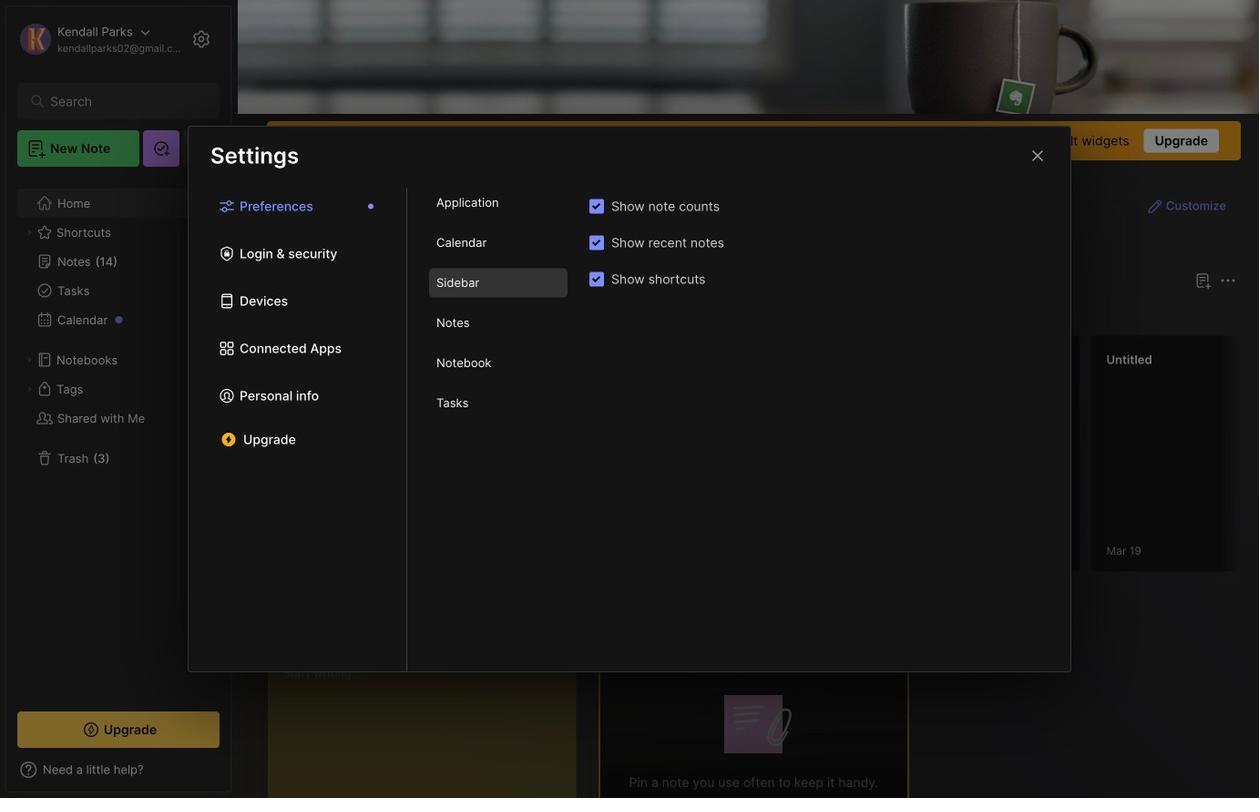 Task type: locate. For each thing, give the bounding box(es) containing it.
None search field
[[50, 90, 195, 112]]

tab
[[429, 188, 568, 217], [429, 228, 568, 257], [429, 268, 568, 297], [603, 302, 656, 324], [429, 308, 568, 338], [429, 348, 568, 378], [429, 389, 568, 418]]

tree
[[6, 178, 231, 695]]

1 tab list from the left
[[189, 188, 407, 672]]

None checkbox
[[590, 236, 604, 250]]

close image
[[1027, 145, 1049, 167]]

tab list
[[189, 188, 407, 672], [407, 188, 590, 672]]

tree inside main element
[[6, 178, 231, 695]]

None checkbox
[[590, 199, 604, 214], [590, 272, 604, 287], [590, 199, 604, 214], [590, 272, 604, 287]]

none search field inside main element
[[50, 90, 195, 112]]

main element
[[0, 0, 237, 798]]

row group
[[599, 335, 1259, 583]]



Task type: describe. For each thing, give the bounding box(es) containing it.
2 tab list from the left
[[407, 188, 590, 672]]

expand notebooks image
[[24, 354, 35, 365]]

settings image
[[190, 28, 212, 50]]

Start writing… text field
[[282, 650, 575, 798]]

Search text field
[[50, 93, 195, 110]]

expand tags image
[[24, 384, 35, 395]]



Task type: vqa. For each thing, say whether or not it's contained in the screenshot.
LAST
no



